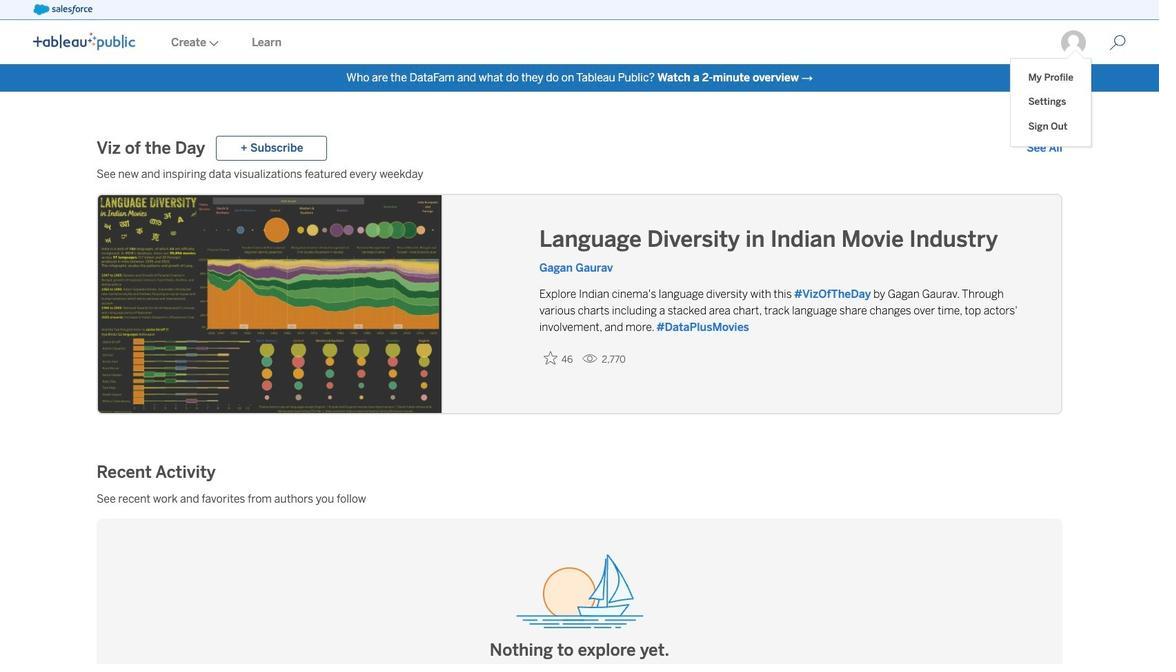 Task type: vqa. For each thing, say whether or not it's contained in the screenshot.
Add Favorite button
yes



Task type: locate. For each thing, give the bounding box(es) containing it.
salesforce logo image
[[33, 4, 92, 15]]

recent activity heading
[[97, 462, 216, 484]]

logo image
[[33, 32, 135, 50]]

go to search image
[[1094, 35, 1143, 51]]

dialog
[[1012, 50, 1092, 146]]

list options menu
[[1012, 59, 1092, 146]]

add favorite image
[[544, 351, 558, 365]]

christina.overa image
[[1060, 29, 1088, 57]]

see all viz of the day element
[[1027, 140, 1063, 157]]

Add Favorite button
[[540, 347, 577, 370]]



Task type: describe. For each thing, give the bounding box(es) containing it.
tableau public viz of the day image
[[98, 195, 443, 416]]

viz of the day heading
[[97, 137, 205, 159]]

see new and inspiring data visualizations featured every weekday element
[[97, 166, 1063, 183]]

see recent work and favorites from authors you follow element
[[97, 492, 1063, 508]]



